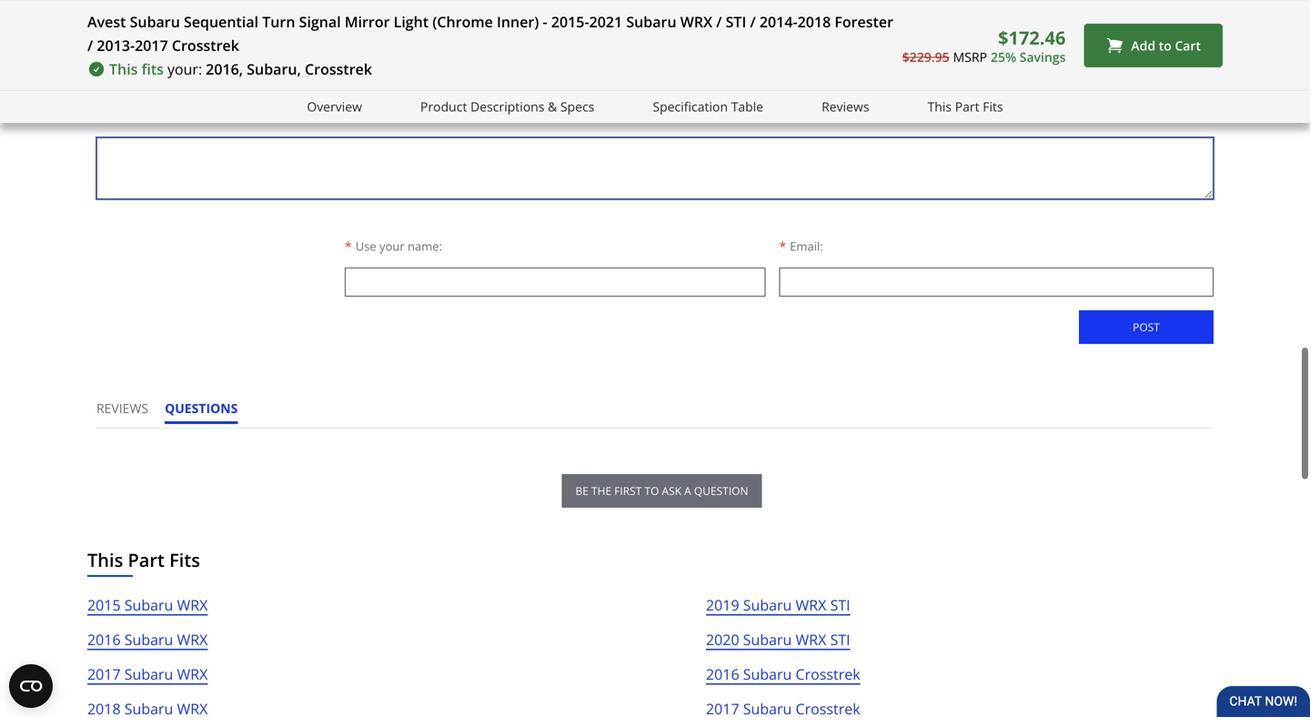 Task type: describe. For each thing, give the bounding box(es) containing it.
descriptions
[[471, 98, 545, 115]]

avest
[[87, 12, 126, 31]]

question
[[131, 41, 190, 58]]

forester
[[835, 12, 894, 31]]

tab panel containing *
[[96, 0, 1214, 369]]

wrx for 2019 subaru wrx sti
[[796, 595, 827, 615]]

2020 subaru wrx sti link
[[706, 628, 851, 663]]

avest subaru sequential turn signal mirror light (chrome inner) - 2015-2021 subaru wrx / sti / 2014-2018 forester / 2013-2017 crosstrek
[[87, 12, 894, 55]]

wrx for 2015 subaru wrx
[[177, 595, 208, 615]]

* use your name:
[[345, 238, 442, 255]]

a
[[121, 41, 128, 58]]

2016 for 2016 subaru wrx
[[87, 630, 121, 649]]

$172.46 $229.95 msrp 25% savings
[[903, 25, 1066, 65]]

subaru for 2020 subaru wrx sti
[[743, 630, 792, 649]]

wrx inside avest subaru sequential turn signal mirror light (chrome inner) - 2015-2021 subaru wrx / sti / 2014-2018 forester / 2013-2017 crosstrek
[[680, 12, 713, 31]]

light
[[394, 12, 429, 31]]

$172.46
[[998, 25, 1066, 50]]

2015-
[[551, 12, 589, 31]]

specification
[[653, 98, 728, 115]]

* for * question:
[[96, 107, 103, 125]]

1 horizontal spatial crosstrek
[[305, 59, 372, 79]]

add to cart button
[[1084, 24, 1223, 67]]

subaru for 2016 subaru wrx
[[124, 630, 173, 649]]

* question:
[[96, 107, 161, 125]]

fits
[[142, 59, 164, 79]]

2016 subaru wrx
[[87, 630, 208, 649]]

ask a question
[[96, 41, 190, 58]]

2 horizontal spatial /
[[750, 12, 756, 31]]

2017 inside 2017 subaru wrx link
[[87, 664, 121, 684]]

0 horizontal spatial this part fits
[[87, 547, 200, 572]]

overview
[[307, 98, 362, 115]]

* for * indicates a required field
[[96, 70, 103, 87]]

open widget image
[[9, 664, 53, 708]]

specification table
[[653, 98, 764, 115]]

2017 subaru wrx link
[[87, 663, 208, 697]]

table
[[731, 98, 764, 115]]

part inside "link"
[[955, 98, 980, 115]]

first
[[614, 483, 642, 498]]

2016 subaru crosstrek link
[[706, 663, 861, 697]]

savings
[[1020, 48, 1066, 65]]

add to cart
[[1132, 37, 1201, 54]]

ask
[[662, 483, 682, 498]]

subaru for 2016 subaru crosstrek
[[743, 664, 792, 684]]

this fits your: 2016, subaru, crosstrek
[[109, 59, 372, 79]]

* email:
[[779, 238, 823, 255]]

signal
[[299, 12, 341, 31]]

2014-
[[760, 12, 798, 31]]

2013-
[[97, 35, 135, 55]]

name:
[[408, 238, 442, 254]]

* indicates a required field
[[96, 70, 254, 87]]

msrp
[[953, 48, 987, 65]]

1 vertical spatial part
[[128, 547, 165, 572]]

question
[[694, 483, 749, 498]]

2016 for 2016 subaru crosstrek
[[706, 664, 739, 684]]

2017 subaru wrx
[[87, 664, 208, 684]]

overview link
[[307, 96, 362, 117]]

reviews link
[[822, 96, 870, 117]]

2015
[[87, 595, 121, 615]]

2016 subaru wrx link
[[87, 628, 208, 663]]

2019
[[706, 595, 739, 615]]

questions
[[165, 400, 238, 417]]

wrx for 2020 subaru wrx sti
[[796, 630, 827, 649]]

product descriptions & specs
[[420, 98, 595, 115]]

sti for 2019 subaru wrx sti
[[830, 595, 851, 615]]

crosstrek inside avest subaru sequential turn signal mirror light (chrome inner) - 2015-2021 subaru wrx / sti / 2014-2018 forester / 2013-2017 crosstrek
[[172, 35, 239, 55]]

subaru,
[[247, 59, 301, 79]]



Task type: vqa. For each thing, say whether or not it's contained in the screenshot.
leftmost "explain"
no



Task type: locate. For each thing, give the bounding box(es) containing it.
2017 inside avest subaru sequential turn signal mirror light (chrome inner) - 2015-2021 subaru wrx / sti / 2014-2018 forester / 2013-2017 crosstrek
[[135, 35, 168, 55]]

25%
[[991, 48, 1017, 65]]

wrx down 2019 subaru wrx sti link
[[796, 630, 827, 649]]

a inside button
[[684, 483, 691, 498]]

product
[[420, 98, 467, 115]]

tab panel
[[96, 0, 1214, 369]]

to right add
[[1159, 37, 1172, 54]]

*
[[96, 70, 103, 87], [96, 107, 103, 125], [345, 238, 352, 255], [779, 238, 786, 255]]

$229.95
[[903, 48, 950, 65]]

0 horizontal spatial 2016
[[87, 630, 121, 649]]

be the first to ask a question
[[576, 483, 749, 498]]

subaru
[[130, 12, 180, 31], [626, 12, 677, 31], [124, 595, 173, 615], [743, 595, 792, 615], [124, 630, 173, 649], [743, 630, 792, 649], [124, 664, 173, 684], [743, 664, 792, 684]]

subaru up 2016 subaru wrx
[[124, 595, 173, 615]]

this up 2015
[[87, 547, 123, 572]]

subaru for avest subaru sequential turn signal mirror light (chrome inner) - 2015-2021 subaru wrx / sti / 2014-2018 forester / 2013-2017 crosstrek
[[130, 12, 180, 31]]

reviews
[[822, 98, 870, 115]]

sti left 2014-
[[726, 12, 747, 31]]

wrx
[[680, 12, 713, 31], [177, 595, 208, 615], [796, 595, 827, 615], [177, 630, 208, 649], [796, 630, 827, 649], [177, 664, 208, 684]]

2016,
[[206, 59, 243, 79]]

your:
[[167, 59, 202, 79]]

0 horizontal spatial a
[[164, 70, 171, 87]]

subaru for 2015 subaru wrx
[[124, 595, 173, 615]]

this part fits down msrp
[[928, 98, 1003, 115]]

mirror
[[345, 12, 390, 31]]

the
[[591, 483, 612, 498]]

2016 inside 2016 subaru wrx link
[[87, 630, 121, 649]]

0 horizontal spatial to
[[645, 483, 659, 498]]

product descriptions & specs link
[[420, 96, 595, 117]]

0 horizontal spatial fits
[[169, 547, 200, 572]]

0 horizontal spatial crosstrek
[[172, 35, 239, 55]]

specification table link
[[653, 96, 764, 117]]

be the first to ask a question button
[[562, 474, 762, 508]]

wrx for 2016 subaru wrx
[[177, 630, 208, 649]]

2016 subaru crosstrek
[[706, 664, 861, 684]]

* for * email:
[[779, 238, 786, 255]]

0 vertical spatial 2017
[[135, 35, 168, 55]]

1 vertical spatial a
[[684, 483, 691, 498]]

None field
[[345, 268, 766, 297], [779, 268, 1214, 297], [345, 268, 766, 297], [779, 268, 1214, 297]]

sti
[[726, 12, 747, 31], [830, 595, 851, 615], [830, 630, 851, 649]]

cart
[[1175, 37, 1201, 54]]

indicates
[[107, 70, 160, 87]]

use
[[356, 238, 376, 254]]

wrx down 2016 subaru wrx link
[[177, 664, 208, 684]]

sti up 2020 subaru wrx sti
[[830, 595, 851, 615]]

0 vertical spatial sti
[[726, 12, 747, 31]]

2015 subaru wrx link
[[87, 593, 208, 628]]

subaru inside "link"
[[743, 664, 792, 684]]

crosstrek up overview
[[305, 59, 372, 79]]

/
[[716, 12, 722, 31], [750, 12, 756, 31], [87, 35, 93, 55]]

subaru right 2021
[[626, 12, 677, 31]]

subaru up question
[[130, 12, 180, 31]]

1 horizontal spatial fits
[[983, 98, 1003, 115]]

2 vertical spatial sti
[[830, 630, 851, 649]]

this down $229.95
[[928, 98, 952, 115]]

0 vertical spatial this part fits
[[928, 98, 1003, 115]]

1 horizontal spatial /
[[716, 12, 722, 31]]

subaru down 2019 subaru wrx sti link
[[743, 630, 792, 649]]

1 vertical spatial this
[[928, 98, 952, 115]]

fits down 25%
[[983, 98, 1003, 115]]

0 vertical spatial crosstrek
[[172, 35, 239, 55]]

to
[[1159, 37, 1172, 54], [645, 483, 659, 498]]

ask
[[96, 41, 118, 58]]

crosstrek down "2020 subaru wrx sti" link
[[796, 664, 861, 684]]

reviews
[[96, 400, 148, 417]]

this down a
[[109, 59, 138, 79]]

2019 subaru wrx sti
[[706, 595, 851, 615]]

required
[[174, 70, 225, 87]]

sequential
[[184, 12, 259, 31]]

2015 subaru wrx
[[87, 595, 208, 615]]

crosstrek inside "link"
[[796, 664, 861, 684]]

2 vertical spatial this
[[87, 547, 123, 572]]

part up 2015 subaru wrx at the left
[[128, 547, 165, 572]]

* left "question:"
[[96, 107, 103, 125]]

0 vertical spatial this
[[109, 59, 138, 79]]

part
[[955, 98, 980, 115], [128, 547, 165, 572]]

1 horizontal spatial to
[[1159, 37, 1172, 54]]

* down ask
[[96, 70, 103, 87]]

a down question
[[164, 70, 171, 87]]

1 horizontal spatial this part fits
[[928, 98, 1003, 115]]

part down msrp
[[955, 98, 980, 115]]

* left use
[[345, 238, 352, 255]]

this inside "link"
[[928, 98, 952, 115]]

2017
[[135, 35, 168, 55], [87, 664, 121, 684]]

tab list containing reviews
[[96, 400, 254, 428]]

0 vertical spatial a
[[164, 70, 171, 87]]

2016 inside 2016 subaru crosstrek "link"
[[706, 664, 739, 684]]

this part fits link
[[928, 96, 1003, 117]]

1 vertical spatial this part fits
[[87, 547, 200, 572]]

a
[[164, 70, 171, 87], [684, 483, 691, 498]]

1 vertical spatial fits
[[169, 547, 200, 572]]

to left "ask"
[[645, 483, 659, 498]]

subaru for 2017 subaru wrx
[[124, 664, 173, 684]]

1 horizontal spatial part
[[955, 98, 980, 115]]

subaru for 2019 subaru wrx sti
[[743, 595, 792, 615]]

crosstrek
[[172, 35, 239, 55], [305, 59, 372, 79], [796, 664, 861, 684]]

be
[[576, 483, 589, 498]]

a right "ask"
[[684, 483, 691, 498]]

email:
[[790, 238, 823, 254]]

0 vertical spatial 2016
[[87, 630, 121, 649]]

subaru down "2020 subaru wrx sti" link
[[743, 664, 792, 684]]

wrx down the 2015 subaru wrx link
[[177, 630, 208, 649]]

1 vertical spatial 2017
[[87, 664, 121, 684]]

None button
[[1079, 310, 1214, 344]]

2018
[[798, 12, 831, 31]]

-
[[543, 12, 548, 31]]

0 vertical spatial to
[[1159, 37, 1172, 54]]

1 vertical spatial crosstrek
[[305, 59, 372, 79]]

1 horizontal spatial 2016
[[706, 664, 739, 684]]

2 vertical spatial crosstrek
[[796, 664, 861, 684]]

subaru down the 2015 subaru wrx link
[[124, 630, 173, 649]]

sti inside avest subaru sequential turn signal mirror light (chrome inner) - 2015-2021 subaru wrx / sti / 2014-2018 forester / 2013-2017 crosstrek
[[726, 12, 747, 31]]

your
[[380, 238, 405, 254]]

wrx up 2020 subaru wrx sti
[[796, 595, 827, 615]]

(chrome
[[433, 12, 493, 31]]

0 horizontal spatial /
[[87, 35, 93, 55]]

fits up 2015 subaru wrx at the left
[[169, 547, 200, 572]]

2016 down '2020'
[[706, 664, 739, 684]]

this part fits up 2015 subaru wrx at the left
[[87, 547, 200, 572]]

this part fits
[[928, 98, 1003, 115], [87, 547, 200, 572]]

0 horizontal spatial 2017
[[87, 664, 121, 684]]

&
[[548, 98, 557, 115]]

1 vertical spatial 2016
[[706, 664, 739, 684]]

fits
[[983, 98, 1003, 115], [169, 547, 200, 572]]

2021
[[589, 12, 623, 31]]

inner)
[[497, 12, 539, 31]]

fits inside "link"
[[983, 98, 1003, 115]]

tab list
[[96, 400, 254, 428]]

subaru up 2020 subaru wrx sti
[[743, 595, 792, 615]]

wrx up 2016 subaru wrx
[[177, 595, 208, 615]]

wrx for 2017 subaru wrx
[[177, 664, 208, 684]]

turn
[[262, 12, 295, 31]]

sti for 2020 subaru wrx sti
[[830, 630, 851, 649]]

this
[[109, 59, 138, 79], [928, 98, 952, 115], [87, 547, 123, 572]]

0 vertical spatial part
[[955, 98, 980, 115]]

add
[[1132, 37, 1156, 54]]

2020
[[706, 630, 739, 649]]

0 horizontal spatial part
[[128, 547, 165, 572]]

1 vertical spatial to
[[645, 483, 659, 498]]

2016 down 2015
[[87, 630, 121, 649]]

1 vertical spatial sti
[[830, 595, 851, 615]]

2 horizontal spatial crosstrek
[[796, 664, 861, 684]]

2019 subaru wrx sti link
[[706, 593, 851, 628]]

2016
[[87, 630, 121, 649], [706, 664, 739, 684]]

1 horizontal spatial 2017
[[135, 35, 168, 55]]

subaru down 2016 subaru wrx link
[[124, 664, 173, 684]]

crosstrek down sequential
[[172, 35, 239, 55]]

* for * use your name:
[[345, 238, 352, 255]]

specs
[[561, 98, 595, 115]]

None text field
[[96, 137, 1214, 199]]

1 horizontal spatial a
[[684, 483, 691, 498]]

2017 down 2016 subaru wrx link
[[87, 664, 121, 684]]

field
[[229, 70, 254, 87]]

question:
[[107, 108, 161, 124]]

0 vertical spatial fits
[[983, 98, 1003, 115]]

sti up 2016 subaru crosstrek
[[830, 630, 851, 649]]

2017 up the fits
[[135, 35, 168, 55]]

* left email:
[[779, 238, 786, 255]]

wrx left 2014-
[[680, 12, 713, 31]]

2020 subaru wrx sti
[[706, 630, 851, 649]]



